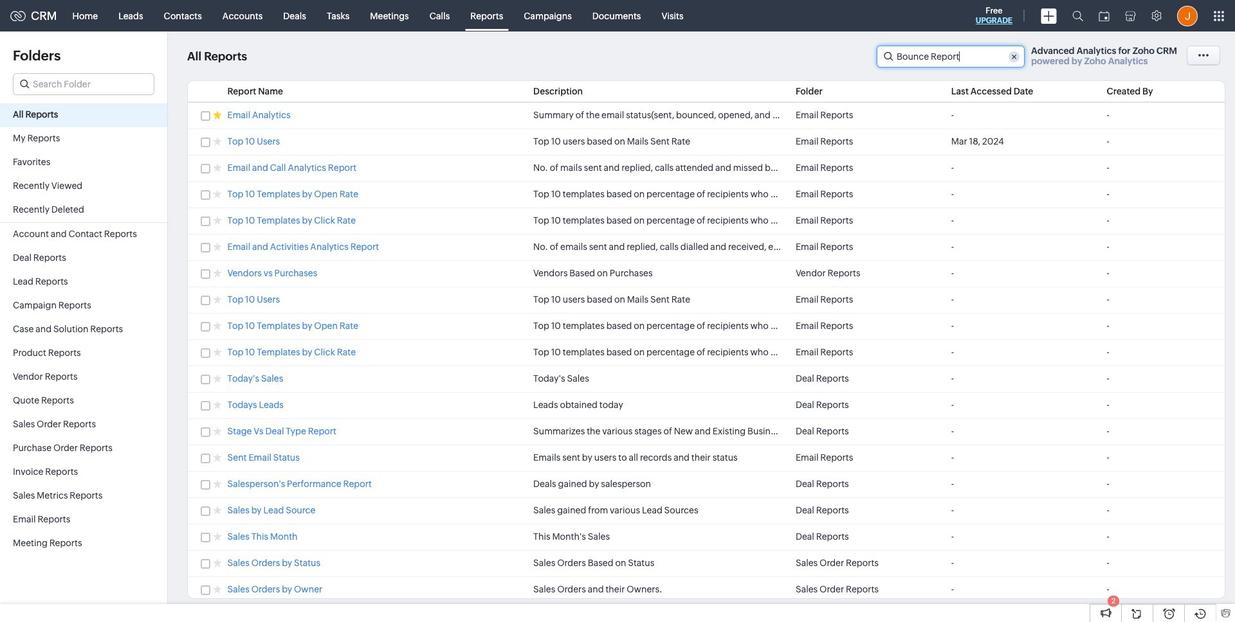 Task type: locate. For each thing, give the bounding box(es) containing it.
profile element
[[1170, 0, 1206, 31]]

Search All Reports text field
[[878, 46, 1024, 67]]

create menu image
[[1041, 8, 1057, 23]]

search image
[[1073, 10, 1084, 21]]

create menu element
[[1033, 0, 1065, 31]]

calendar image
[[1099, 11, 1110, 21]]

profile image
[[1178, 5, 1198, 26]]



Task type: vqa. For each thing, say whether or not it's contained in the screenshot.
the Search element
yes



Task type: describe. For each thing, give the bounding box(es) containing it.
search element
[[1065, 0, 1091, 32]]

Search Folder text field
[[14, 74, 154, 95]]

logo image
[[10, 11, 26, 21]]



